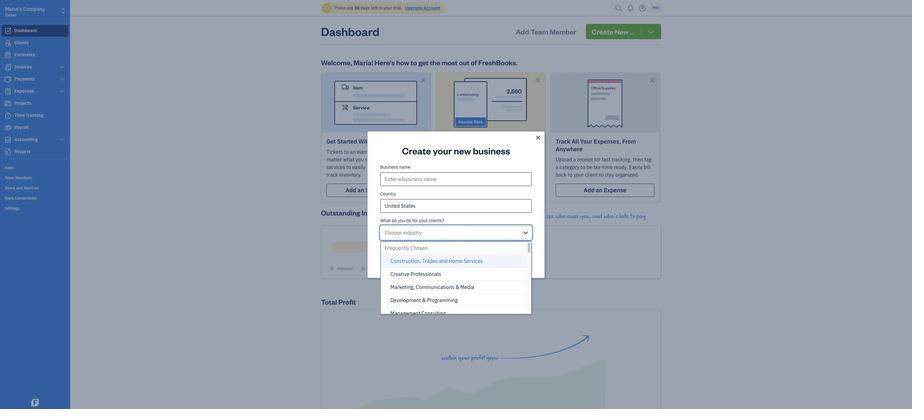 Task type: describe. For each thing, give the bounding box(es) containing it.
you inside dialog
[[398, 218, 405, 223]]

service
[[387, 187, 406, 194]]

& inside 'marketing, communications & media' option
[[456, 284, 459, 290]]

Choose industry field
[[380, 226, 532, 240]]

how
[[396, 58, 409, 67]]

in
[[379, 5, 383, 11]]

inventory.
[[339, 172, 362, 178]]

create for create your new business
[[402, 144, 431, 157]]

construction, trades and home services option
[[381, 255, 527, 268]]

your right in
[[384, 5, 392, 11]]

upgrade
[[405, 5, 423, 11]]

create for create my business
[[425, 253, 447, 262]]

chart image
[[4, 137, 12, 143]]

services inside option
[[464, 258, 483, 264]]

your first step toward getting paid
[[441, 138, 536, 145]]

get
[[419, 58, 429, 67]]

apps image
[[5, 165, 68, 170]]

total profit
[[321, 298, 356, 306]]

1 vertical spatial a
[[556, 164, 559, 170]]

your inside the track all your expenses, from anywhere
[[580, 138, 593, 145]]

go to help image
[[638, 3, 648, 13]]

choose
[[385, 230, 402, 236]]

welcome, maria! here's how to get the most out of freshbooks.
[[321, 58, 518, 67]]

development & programming option
[[381, 294, 527, 307]]

chosen
[[411, 245, 428, 251]]

development
[[391, 297, 421, 303]]

close image
[[535, 134, 542, 142]]

see
[[547, 213, 554, 220]]

account
[[424, 5, 441, 11]]

construction, trades and home services
[[391, 258, 483, 264]]

what do you do for your clients?
[[380, 218, 444, 223]]

chevron large down image for chart 'icon'
[[59, 137, 65, 142]]

and inside construction, trades and home services option
[[439, 258, 448, 264]]

media
[[461, 284, 474, 290]]

main element
[[0, 0, 86, 409]]

0 vertical spatial a
[[573, 156, 576, 163]]

paid
[[524, 138, 536, 145]]

marketing,
[[391, 284, 415, 290]]

to down category
[[568, 172, 573, 178]]

watch
[[442, 355, 457, 362]]

add an item or service
[[346, 187, 406, 194]]

total
[[321, 298, 337, 306]]

dismiss image for track all your expenses, from anywhere
[[649, 76, 656, 84]]

to up what
[[344, 149, 349, 155]]

an inside add an item or service link
[[358, 187, 364, 194]]

your left clients?
[[419, 218, 428, 223]]

with
[[476, 149, 486, 155]]

marketing, communications & media
[[391, 284, 474, 290]]

industry
[[403, 230, 422, 236]]

chevron large down image for invoice image
[[59, 65, 65, 70]]

out
[[459, 58, 470, 67]]

team
[[531, 27, 549, 36]]

reminders—and
[[467, 164, 503, 170]]

with
[[359, 138, 371, 145]]

stay
[[605, 172, 614, 178]]

started
[[337, 138, 357, 145]]

an inside add an expense "link"
[[596, 187, 603, 194]]

create an invoice link
[[441, 184, 540, 197]]

money image
[[4, 125, 12, 131]]

paid
[[451, 149, 461, 155]]

for inside create your new business dialog
[[412, 218, 418, 223]]

trades
[[422, 258, 438, 264]]

track all your expenses, from anywhere
[[556, 138, 636, 153]]

an right on
[[392, 164, 397, 170]]

maria's
[[5, 6, 22, 12]]

who's
[[604, 213, 618, 220]]

country
[[380, 191, 396, 197]]

then
[[633, 156, 643, 163]]

group inside create your new business dialog
[[381, 255, 527, 385]]

upload
[[556, 156, 572, 163]]

payment
[[489, 156, 509, 163]]

track
[[327, 172, 338, 178]]

& inside development & programming option
[[422, 297, 426, 303]]

frequently
[[385, 245, 409, 251]]

get for get started with items and services
[[327, 138, 336, 145]]

business name
[[380, 164, 411, 170]]

clients?
[[429, 218, 444, 223]]

dashboard
[[321, 24, 380, 39]]

an inside the create an invoice link
[[486, 187, 493, 194]]

services
[[327, 164, 345, 170]]

1 do from the left
[[392, 218, 397, 223]]

team members image
[[5, 175, 68, 180]]

tax-
[[594, 164, 603, 170]]

category
[[560, 164, 580, 170]]

easily
[[352, 164, 366, 170]]

ready.
[[614, 164, 628, 170]]

tickets to an event? printed t-shirts? no matter what you sell, add your items or services to easily include on an invoice or track inventory.
[[327, 149, 420, 178]]

an inside "get paid faster with an invoice template that enables flexible payment options and automated reminders—and looks great."
[[487, 149, 493, 155]]

estimate image
[[4, 52, 12, 58]]

and right you, at the right of page
[[593, 213, 603, 220]]

professionals
[[411, 271, 441, 277]]

business
[[473, 144, 510, 157]]

here's
[[375, 58, 395, 67]]

consulting
[[422, 310, 446, 317]]

for inside upload a receipt for fast tracking, then tag a category to be tax-time ready. easily bill back to your client to stay organized.
[[595, 156, 601, 163]]

programming
[[427, 297, 458, 303]]

items
[[372, 138, 388, 145]]

late
[[620, 213, 629, 220]]

to left get
[[411, 58, 417, 67]]

add team member button
[[510, 24, 582, 39]]

matter
[[327, 156, 342, 163]]

1 your from the left
[[441, 138, 453, 145]]

bill
[[644, 164, 651, 170]]

add
[[376, 156, 384, 163]]

dismiss image
[[534, 76, 542, 84]]

all
[[572, 138, 579, 145]]

get for get paid faster with an invoice template that enables flexible payment options and automated reminders—and looks great.
[[441, 149, 449, 155]]

anywhere
[[556, 146, 583, 153]]

tag
[[645, 156, 652, 163]]

chevron large down image for expense image
[[59, 89, 65, 94]]

development & programming
[[391, 297, 458, 303]]

left
[[371, 5, 378, 11]]

time
[[603, 164, 613, 170]]

home
[[449, 258, 463, 264]]

owes
[[567, 213, 579, 220]]

be
[[587, 164, 593, 170]]

add an expense link
[[556, 184, 655, 197]]

client
[[585, 172, 598, 178]]

step
[[468, 138, 480, 145]]

0 horizontal spatial services
[[401, 138, 423, 145]]

0 vertical spatial or
[[411, 156, 416, 163]]

create your new business dialog
[[0, 123, 912, 385]]

event?
[[357, 149, 372, 155]]

option containing frequently chosen
[[381, 242, 527, 385]]



Task type: vqa. For each thing, say whether or not it's contained in the screenshot.
Rewind within the enrollment day ( make weird co. ) cassette tape rewind • divert the water from the river.
no



Task type: locate. For each thing, give the bounding box(es) containing it.
do up industry
[[406, 218, 411, 223]]

create your new business
[[402, 144, 510, 157]]

& left the media
[[456, 284, 459, 290]]

Enter a business name text field
[[380, 172, 532, 186]]

get up that
[[441, 149, 449, 155]]

frequently chosen
[[385, 245, 428, 251]]

services
[[401, 138, 423, 145], [464, 258, 483, 264]]

1 horizontal spatial get
[[441, 149, 449, 155]]

to down what
[[347, 164, 351, 170]]

2 your from the left
[[580, 138, 593, 145]]

or right name
[[416, 164, 420, 170]]

what
[[380, 218, 391, 223]]

dismiss image
[[420, 76, 427, 84], [649, 76, 656, 84]]

add left 'team'
[[516, 27, 529, 36]]

most
[[442, 58, 458, 67]]

0 horizontal spatial invoice
[[399, 164, 415, 170]]

do
[[392, 218, 397, 223], [406, 218, 411, 223]]

create up name
[[402, 144, 431, 157]]

add down inventory.
[[346, 187, 356, 194]]

get paid faster with an invoice template that enables flexible payment options and automated reminders—and looks great.
[[441, 149, 537, 170]]

add an item or service link
[[327, 184, 425, 197]]

1 vertical spatial you
[[398, 218, 405, 223]]

0 vertical spatial create
[[402, 144, 431, 157]]

bank connections image
[[5, 196, 68, 201]]

of
[[471, 58, 477, 67]]

0 horizontal spatial get
[[327, 138, 336, 145]]

and up t-
[[390, 138, 400, 145]]

services up no
[[401, 138, 423, 145]]

your left profit
[[459, 355, 470, 362]]

and inside "get paid faster with an invoice template that enables flexible payment options and automated reminders—and looks great."
[[528, 156, 537, 163]]

to left pay
[[630, 213, 635, 220]]

1 vertical spatial chevron large down image
[[59, 89, 65, 94]]

items and services image
[[5, 185, 68, 191]]

upgrade account link
[[404, 5, 441, 11]]

receipt
[[577, 156, 593, 163]]

tickets
[[327, 149, 343, 155]]

invoice
[[494, 187, 514, 194]]

my
[[448, 253, 458, 262]]

0 vertical spatial &
[[456, 284, 459, 290]]

add inside "link"
[[584, 187, 595, 194]]

get up 'tickets'
[[327, 138, 336, 145]]

enables
[[452, 156, 470, 163]]

an up what
[[350, 149, 356, 155]]

1 horizontal spatial for
[[595, 156, 601, 163]]

your right all
[[580, 138, 593, 145]]

2 vertical spatial or
[[380, 187, 385, 194]]

1 vertical spatial services
[[464, 258, 483, 264]]

add inside button
[[516, 27, 529, 36]]

0 horizontal spatial you
[[356, 156, 364, 163]]

dashboard image
[[4, 28, 12, 34]]

& up "management consulting"
[[422, 297, 426, 303]]

freshbooks image
[[30, 399, 40, 407]]

report image
[[4, 149, 12, 155]]

your up paid
[[441, 138, 453, 145]]

and left my
[[439, 258, 448, 264]]

to
[[411, 58, 417, 67], [344, 149, 349, 155], [347, 164, 351, 170], [581, 164, 586, 170], [568, 172, 573, 178], [599, 172, 604, 178], [630, 213, 635, 220]]

invoice inside tickets to an event? printed t-shirts? no matter what you sell, add your items or services to easily include on an invoice or track inventory.
[[399, 164, 415, 170]]

create inside the create an invoice link
[[467, 187, 485, 194]]

or down no
[[411, 156, 416, 163]]

create inside create my business button
[[425, 253, 447, 262]]

0 vertical spatial get
[[327, 138, 336, 145]]

watch your profit grow
[[442, 355, 499, 362]]

2 do from the left
[[406, 218, 411, 223]]

an left item
[[358, 187, 364, 194]]

0 vertical spatial chevron large down image
[[59, 65, 65, 70]]

2 vertical spatial chevron large down image
[[59, 137, 65, 142]]

toward
[[482, 138, 501, 145]]

1 vertical spatial invoice
[[399, 164, 415, 170]]

tracking,
[[612, 156, 632, 163]]

flexible
[[471, 156, 488, 163]]

search image
[[614, 3, 624, 13]]

1 horizontal spatial dismiss image
[[649, 76, 656, 84]]

invoice image
[[4, 64, 12, 70]]

the
[[430, 58, 440, 67]]

invoice up the payment
[[494, 149, 510, 155]]

sell,
[[365, 156, 375, 163]]

business
[[380, 164, 398, 170], [459, 253, 488, 262]]

you up easily
[[356, 156, 364, 163]]

do right what in the left of the page
[[392, 218, 397, 223]]

invoices
[[362, 208, 388, 217]]

add down client
[[584, 187, 595, 194]]

new
[[454, 144, 471, 157]]

your left new
[[433, 144, 452, 157]]

a up back
[[556, 164, 559, 170]]

1 horizontal spatial invoice
[[494, 149, 510, 155]]

organized.
[[616, 172, 639, 178]]

settings image
[[5, 206, 68, 211]]

1 vertical spatial business
[[459, 253, 488, 262]]

template
[[511, 149, 532, 155]]

services right home
[[464, 258, 483, 264]]

invoice inside "get paid faster with an invoice template that enables flexible payment options and automated reminders—and looks great."
[[494, 149, 510, 155]]

1 horizontal spatial add
[[516, 27, 529, 36]]

1 horizontal spatial your
[[580, 138, 593, 145]]

get inside "get paid faster with an invoice template that enables flexible payment options and automated reminders—and looks great."
[[441, 149, 449, 155]]

communications
[[416, 284, 455, 290]]

to left "be"
[[581, 164, 586, 170]]

add for add team member
[[516, 27, 529, 36]]

create for create an invoice
[[467, 187, 485, 194]]

include
[[367, 164, 384, 170]]

and up great.
[[528, 156, 537, 163]]

creative professionals
[[391, 271, 441, 277]]

your inside tickets to an event? printed t-shirts? no matter what you sell, add your items or services to easily include on an invoice or track inventory.
[[386, 156, 396, 163]]

chevron large down image
[[59, 77, 65, 82]]

3 chevron large down image from the top
[[59, 137, 65, 142]]

marketing, communications & media option
[[381, 281, 527, 294]]

great.
[[518, 164, 531, 170]]

create left my
[[425, 253, 447, 262]]

2 horizontal spatial add
[[584, 187, 595, 194]]

0 vertical spatial you
[[356, 156, 364, 163]]

maria's company owner
[[5, 6, 45, 18]]

1 dismiss image from the left
[[420, 76, 427, 84]]

0 vertical spatial services
[[401, 138, 423, 145]]

0 vertical spatial for
[[595, 156, 601, 163]]

printed
[[373, 149, 390, 155]]

group
[[381, 255, 527, 385]]

easily
[[629, 164, 643, 170]]

2 vertical spatial create
[[425, 253, 447, 262]]

1 horizontal spatial a
[[573, 156, 576, 163]]

creative professionals option
[[381, 268, 527, 281]]

0 horizontal spatial a
[[556, 164, 559, 170]]

a up category
[[573, 156, 576, 163]]

expense
[[604, 187, 627, 194]]

you up 'choose industry'
[[398, 218, 405, 223]]

0 horizontal spatial &
[[422, 297, 426, 303]]

0 vertical spatial invoice
[[494, 149, 510, 155]]

1 vertical spatial &
[[422, 297, 426, 303]]

1 horizontal spatial you
[[398, 218, 405, 223]]

for up tax-
[[595, 156, 601, 163]]

management consulting option
[[381, 307, 527, 320]]

what
[[343, 156, 354, 163]]

timer image
[[4, 112, 12, 119]]

1 horizontal spatial services
[[464, 258, 483, 264]]

faster
[[462, 149, 475, 155]]

create down the 'enter a business name' 'text field'
[[467, 187, 485, 194]]

1 vertical spatial for
[[412, 218, 418, 223]]

company
[[23, 6, 45, 12]]

0 horizontal spatial your
[[441, 138, 453, 145]]

1 vertical spatial get
[[441, 149, 449, 155]]

you,
[[580, 213, 591, 220]]

0 horizontal spatial business
[[380, 164, 398, 170]]

an
[[350, 149, 356, 155], [487, 149, 493, 155], [392, 164, 397, 170], [358, 187, 364, 194], [486, 187, 493, 194], [596, 187, 603, 194]]

1 horizontal spatial do
[[406, 218, 411, 223]]

add for add an item or service
[[346, 187, 356, 194]]

expense image
[[4, 88, 12, 95]]

your down category
[[574, 172, 584, 178]]

for up industry
[[412, 218, 418, 223]]

crown image
[[324, 5, 330, 11]]

your down t-
[[386, 156, 396, 163]]

0 vertical spatial business
[[380, 164, 398, 170]]

there
[[334, 5, 346, 11]]

to left stay at the top right of page
[[599, 172, 604, 178]]

name
[[399, 164, 411, 170]]

&
[[456, 284, 459, 290], [422, 297, 426, 303]]

business inside button
[[459, 253, 488, 262]]

invoice down items on the top left of the page
[[399, 164, 415, 170]]

project image
[[4, 100, 12, 107]]

client image
[[4, 40, 12, 46]]

member
[[550, 27, 577, 36]]

payment image
[[4, 76, 12, 83]]

add for add an expense
[[584, 187, 595, 194]]

for
[[595, 156, 601, 163], [412, 218, 418, 223]]

invoice
[[494, 149, 510, 155], [399, 164, 415, 170]]

create my business button
[[419, 250, 493, 265]]

shirts?
[[395, 149, 410, 155]]

2 chevron large down image from the top
[[59, 89, 65, 94]]

an left expense
[[596, 187, 603, 194]]

dismiss image for get started with items and services
[[420, 76, 427, 84]]

0 horizontal spatial dismiss image
[[420, 76, 427, 84]]

no
[[411, 149, 418, 155]]

getting
[[503, 138, 522, 145]]

2 dismiss image from the left
[[649, 76, 656, 84]]

chevron large down image
[[59, 65, 65, 70], [59, 89, 65, 94], [59, 137, 65, 142]]

0 horizontal spatial do
[[392, 218, 397, 223]]

0 horizontal spatial for
[[412, 218, 418, 223]]

from
[[623, 138, 636, 145]]

add an expense
[[584, 187, 627, 194]]

fast
[[602, 156, 611, 163]]

1 vertical spatial create
[[467, 187, 485, 194]]

management consulting
[[391, 310, 446, 317]]

track
[[556, 138, 571, 145]]

Country text field
[[381, 200, 531, 212]]

an right the with
[[487, 149, 493, 155]]

add team member
[[516, 27, 577, 36]]

days
[[361, 5, 370, 11]]

choose industry
[[385, 230, 422, 236]]

option
[[381, 242, 527, 385]]

create
[[402, 144, 431, 157], [467, 187, 485, 194], [425, 253, 447, 262]]

or right item
[[380, 187, 385, 194]]

an left invoice
[[486, 187, 493, 194]]

1 horizontal spatial &
[[456, 284, 459, 290]]

profit
[[339, 298, 356, 306]]

group containing construction, trades and home services
[[381, 255, 527, 385]]

profit
[[471, 355, 485, 362]]

your inside upload a receipt for fast tracking, then tag a category to be tax-time ready. easily bill back to your client to stay organized.
[[574, 172, 584, 178]]

you inside tickets to an event? printed t-shirts? no matter what you sell, add your items or services to easily include on an invoice or track inventory.
[[356, 156, 364, 163]]

outstanding invoices
[[321, 208, 388, 217]]

get
[[327, 138, 336, 145], [441, 149, 449, 155]]

1 chevron large down image from the top
[[59, 65, 65, 70]]

management
[[391, 310, 420, 317]]

0 horizontal spatial add
[[346, 187, 356, 194]]

looks
[[504, 164, 517, 170]]

1 horizontal spatial business
[[459, 253, 488, 262]]

1 vertical spatial or
[[416, 164, 420, 170]]



